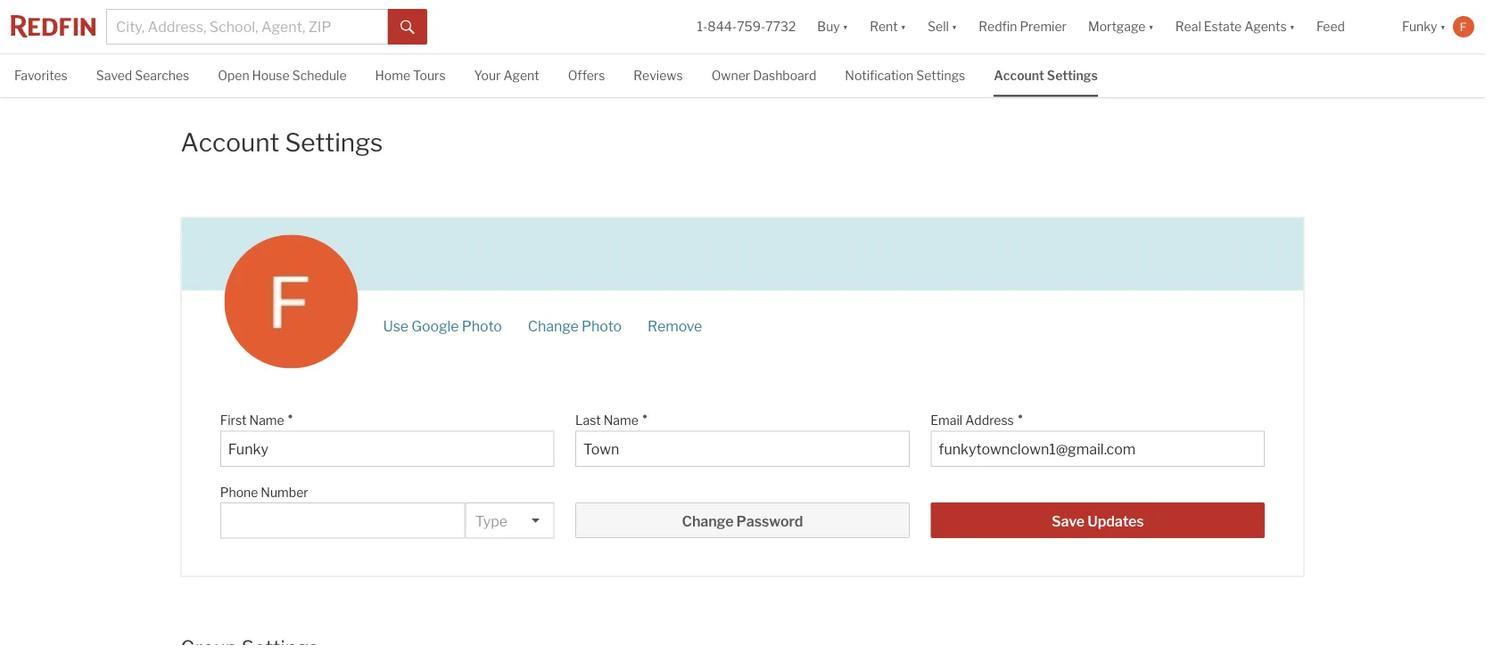 Task type: describe. For each thing, give the bounding box(es) containing it.
number
[[261, 485, 308, 501]]

real estate agents ▾
[[1176, 19, 1295, 34]]

5 ▾ from the left
[[1290, 19, 1295, 34]]

favorites
[[14, 68, 68, 83]]

1 photo from the left
[[462, 317, 502, 335]]

use google photo
[[383, 317, 502, 335]]

notification
[[845, 68, 914, 83]]

buy ▾
[[818, 19, 849, 34]]

address
[[966, 414, 1014, 429]]

your agent link
[[474, 54, 539, 95]]

your
[[474, 68, 501, 83]]

save updates button
[[931, 503, 1265, 539]]

7732
[[766, 19, 796, 34]]

dashboard
[[753, 68, 817, 83]]

password
[[737, 513, 803, 530]]

1-844-759-7732
[[697, 19, 796, 34]]

1-
[[697, 19, 708, 34]]

change for change photo
[[528, 317, 579, 335]]

redfin premier button
[[968, 0, 1078, 54]]

saved
[[96, 68, 132, 83]]

last name
[[576, 414, 639, 429]]

agents
[[1245, 19, 1287, 34]]

▾ for mortgage ▾
[[1149, 19, 1154, 34]]

notification settings link
[[845, 54, 966, 95]]

funky ▾
[[1403, 19, 1446, 34]]

email
[[931, 414, 963, 429]]

mortgage ▾
[[1088, 19, 1154, 34]]

open house schedule link
[[218, 54, 347, 95]]

estate
[[1204, 19, 1242, 34]]

offers link
[[568, 54, 605, 95]]

home
[[375, 68, 410, 83]]

▾ for buy ▾
[[843, 19, 849, 34]]

change password button
[[576, 503, 910, 539]]

your agent
[[474, 68, 539, 83]]

house
[[252, 68, 290, 83]]

sell ▾ button
[[928, 0, 958, 54]]

mortgage ▾ button
[[1088, 0, 1154, 54]]

phone number
[[220, 485, 308, 501]]

City, Address, School, Agent, ZIP search field
[[106, 9, 388, 45]]

sell
[[928, 19, 949, 34]]

▾ for rent ▾
[[901, 19, 907, 34]]

agent
[[504, 68, 539, 83]]

real estate agents ▾ link
[[1176, 0, 1295, 54]]

account settings link
[[994, 54, 1098, 95]]

phone
[[220, 485, 258, 501]]

change for change password
[[682, 513, 734, 530]]

buy
[[818, 19, 840, 34]]

1 vertical spatial account
[[181, 128, 280, 158]]

759-
[[737, 19, 766, 34]]

email address. required field. element
[[931, 405, 1256, 431]]

searches
[[135, 68, 189, 83]]

settings for notification settings link
[[916, 68, 966, 83]]

save updates
[[1052, 513, 1144, 530]]



Task type: vqa. For each thing, say whether or not it's contained in the screenshot.
the leftmost 795K
no



Task type: locate. For each thing, give the bounding box(es) containing it.
rent ▾ button
[[870, 0, 907, 54]]

premier
[[1020, 19, 1067, 34]]

open
[[218, 68, 249, 83]]

schedule
[[292, 68, 347, 83]]

favorites link
[[14, 54, 68, 95]]

mortgage
[[1088, 19, 1146, 34]]

owner
[[712, 68, 750, 83]]

rent ▾
[[870, 19, 907, 34]]

photo right google
[[462, 317, 502, 335]]

2 photo from the left
[[582, 317, 622, 335]]

home tours
[[375, 68, 446, 83]]

open house schedule
[[218, 68, 347, 83]]

account down open
[[181, 128, 280, 158]]

▾ for funky ▾
[[1440, 19, 1446, 34]]

change inside button
[[682, 513, 734, 530]]

rent
[[870, 19, 898, 34]]

Email Address email field
[[939, 441, 1257, 459]]

buy ▾ button
[[818, 0, 849, 54]]

0 vertical spatial change
[[528, 317, 579, 335]]

▾ right mortgage
[[1149, 19, 1154, 34]]

settings
[[916, 68, 966, 83], [1047, 68, 1098, 83], [285, 128, 383, 158]]

funky
[[1403, 19, 1438, 34]]

home tours link
[[375, 54, 446, 95]]

user photo image
[[1453, 16, 1475, 37]]

reviews
[[634, 68, 683, 83]]

submit search image
[[401, 20, 415, 35]]

change
[[528, 317, 579, 335], [682, 513, 734, 530]]

▾ for sell ▾
[[952, 19, 958, 34]]

feed
[[1317, 19, 1345, 34]]

mortgage ▾ button
[[1078, 0, 1165, 54]]

first name. required field. element
[[220, 405, 546, 431]]

tours
[[413, 68, 446, 83]]

change photo
[[528, 317, 622, 335]]

updates
[[1088, 513, 1144, 530]]

first name
[[220, 414, 284, 429]]

▾ right sell
[[952, 19, 958, 34]]

1 vertical spatial change
[[682, 513, 734, 530]]

0 horizontal spatial name
[[249, 414, 284, 429]]

2 ▾ from the left
[[901, 19, 907, 34]]

0 horizontal spatial change
[[528, 317, 579, 335]]

name for first name
[[249, 414, 284, 429]]

type
[[475, 513, 508, 530]]

saved searches link
[[96, 54, 189, 95]]

email address
[[931, 414, 1014, 429]]

phone number element
[[220, 476, 456, 503]]

2 name from the left
[[604, 414, 639, 429]]

save
[[1052, 513, 1085, 530]]

notification settings
[[845, 68, 966, 83]]

1-844-759-7732 link
[[697, 19, 796, 34]]

0 vertical spatial account settings
[[994, 68, 1098, 83]]

name right first at left bottom
[[249, 414, 284, 429]]

rent ▾ button
[[859, 0, 917, 54]]

account settings down open house schedule
[[181, 128, 383, 158]]

offers
[[568, 68, 605, 83]]

▾ right the buy
[[843, 19, 849, 34]]

account down redfin premier 'button'
[[994, 68, 1045, 83]]

1 horizontal spatial settings
[[916, 68, 966, 83]]

1 horizontal spatial photo
[[582, 317, 622, 335]]

use google photo button
[[382, 317, 503, 335]]

1 name from the left
[[249, 414, 284, 429]]

reviews link
[[634, 54, 683, 95]]

0 horizontal spatial account
[[181, 128, 280, 158]]

▾ right rent
[[901, 19, 907, 34]]

sell ▾
[[928, 19, 958, 34]]

name
[[249, 414, 284, 429], [604, 414, 639, 429]]

last
[[576, 414, 601, 429]]

real
[[1176, 19, 1202, 34]]

change password
[[682, 513, 803, 530]]

buy ▾ button
[[807, 0, 859, 54]]

account settings down premier
[[994, 68, 1098, 83]]

1 vertical spatial account settings
[[181, 128, 383, 158]]

1 horizontal spatial name
[[604, 414, 639, 429]]

0 vertical spatial account
[[994, 68, 1045, 83]]

account settings
[[994, 68, 1098, 83], [181, 128, 383, 158]]

2 horizontal spatial settings
[[1047, 68, 1098, 83]]

change photo button
[[527, 317, 623, 335]]

0 horizontal spatial account settings
[[181, 128, 383, 158]]

redfin premier
[[979, 19, 1067, 34]]

1 horizontal spatial change
[[682, 513, 734, 530]]

photo
[[462, 317, 502, 335], [582, 317, 622, 335]]

google
[[412, 317, 459, 335]]

1 ▾ from the left
[[843, 19, 849, 34]]

Last Name text field
[[584, 441, 902, 459]]

0 horizontal spatial settings
[[285, 128, 383, 158]]

4 ▾ from the left
[[1149, 19, 1154, 34]]

feed button
[[1306, 0, 1392, 54]]

▾ left user photo on the right of the page
[[1440, 19, 1446, 34]]

name for last name
[[604, 414, 639, 429]]

settings down schedule
[[285, 128, 383, 158]]

844-
[[708, 19, 737, 34]]

1 horizontal spatial account settings
[[994, 68, 1098, 83]]

6 ▾ from the left
[[1440, 19, 1446, 34]]

0 horizontal spatial photo
[[462, 317, 502, 335]]

first
[[220, 414, 247, 429]]

remove button
[[647, 317, 703, 335]]

use
[[383, 317, 409, 335]]

▾ right agents
[[1290, 19, 1295, 34]]

settings for account settings link
[[1047, 68, 1098, 83]]

photo left remove
[[582, 317, 622, 335]]

owner dashboard link
[[712, 54, 817, 95]]

1 horizontal spatial account
[[994, 68, 1045, 83]]

last name. required field. element
[[576, 405, 901, 431]]

settings down premier
[[1047, 68, 1098, 83]]

▾
[[843, 19, 849, 34], [901, 19, 907, 34], [952, 19, 958, 34], [1149, 19, 1154, 34], [1290, 19, 1295, 34], [1440, 19, 1446, 34]]

sell ▾ button
[[917, 0, 968, 54]]

remove
[[648, 317, 702, 335]]

redfin
[[979, 19, 1018, 34]]

saved searches
[[96, 68, 189, 83]]

First Name text field
[[228, 441, 547, 459]]

real estate agents ▾ button
[[1165, 0, 1306, 54]]

account
[[994, 68, 1045, 83], [181, 128, 280, 158]]

settings down sell ▾ dropdown button at top right
[[916, 68, 966, 83]]

3 ▾ from the left
[[952, 19, 958, 34]]

name right last
[[604, 414, 639, 429]]

owner dashboard
[[712, 68, 817, 83]]



